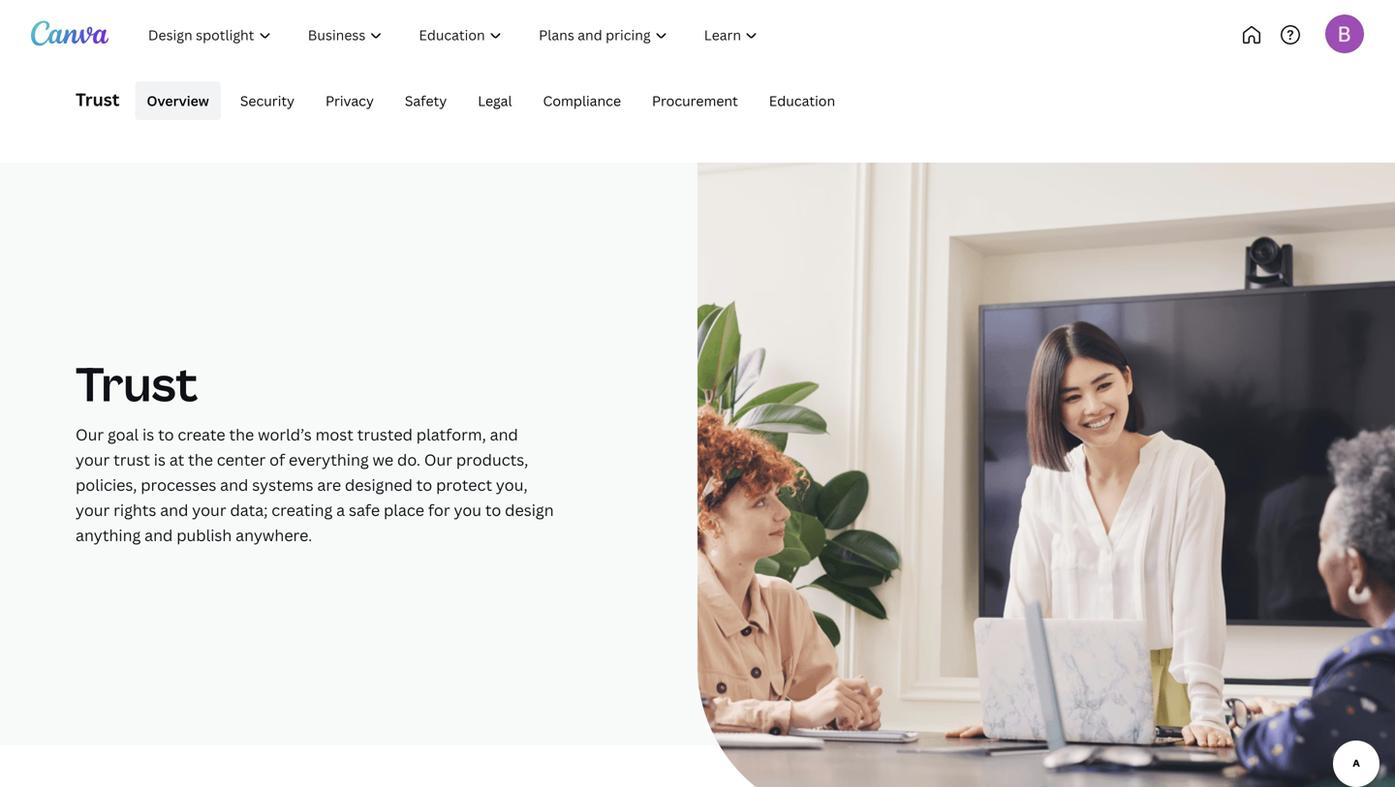 Task type: locate. For each thing, give the bounding box(es) containing it.
0 vertical spatial the
[[229, 424, 254, 445]]

trust left overview link
[[76, 88, 120, 111]]

2 horizontal spatial to
[[485, 500, 501, 521]]

our left goal
[[76, 424, 104, 445]]

goal
[[108, 424, 139, 445]]

your down policies,
[[76, 500, 110, 521]]

compliance
[[543, 92, 621, 110]]

trust up goal
[[76, 352, 198, 415]]

education link
[[757, 81, 847, 120]]

and down rights
[[144, 525, 173, 546]]

to up 'for'
[[416, 475, 432, 496]]

center
[[217, 450, 266, 470]]

your
[[76, 450, 110, 470], [76, 500, 110, 521], [192, 500, 226, 521]]

legal
[[478, 92, 512, 110]]

is right goal
[[142, 424, 154, 445]]

place
[[384, 500, 424, 521]]

0 horizontal spatial the
[[188, 450, 213, 470]]

systems
[[252, 475, 313, 496]]

everything
[[289, 450, 369, 470]]

and down 'processes'
[[160, 500, 188, 521]]

1 vertical spatial our
[[424, 450, 452, 470]]

compliance link
[[531, 81, 633, 120]]

1 horizontal spatial to
[[416, 475, 432, 496]]

at
[[169, 450, 184, 470]]

our down platform,
[[424, 450, 452, 470]]

your up publish
[[192, 500, 226, 521]]

menu bar containing overview
[[127, 81, 847, 120]]

and
[[490, 424, 518, 445], [220, 475, 248, 496], [160, 500, 188, 521], [144, 525, 173, 546]]

0 vertical spatial to
[[158, 424, 174, 445]]

menu bar
[[127, 81, 847, 120]]

0 vertical spatial trust
[[76, 88, 120, 111]]

legal link
[[466, 81, 524, 120]]

is left at
[[154, 450, 166, 470]]

procurement
[[652, 92, 738, 110]]

2 trust from the top
[[76, 352, 198, 415]]

and down center
[[220, 475, 248, 496]]

our
[[76, 424, 104, 445], [424, 450, 452, 470]]

0 vertical spatial our
[[76, 424, 104, 445]]

the right at
[[188, 450, 213, 470]]

and up products,
[[490, 424, 518, 445]]

1 vertical spatial trust
[[76, 352, 198, 415]]

designed
[[345, 475, 413, 496]]

safe
[[349, 500, 380, 521]]

1 trust from the top
[[76, 88, 120, 111]]

rights
[[114, 500, 156, 521]]

world's
[[258, 424, 312, 445]]

privacy
[[326, 92, 374, 110]]

trust inside trust our goal is to create the world's most trusted platform, and your trust is at the center of everything we do.  our products, policies, processes and systems are designed to protect you, your rights and your data; creating a safe place for you to design anything and publish anywhere.
[[76, 352, 198, 415]]

platform,
[[416, 424, 486, 445]]

the
[[229, 424, 254, 445], [188, 450, 213, 470]]

0 horizontal spatial our
[[76, 424, 104, 445]]

design
[[505, 500, 554, 521]]

trust
[[76, 88, 120, 111], [76, 352, 198, 415]]

most
[[315, 424, 354, 445]]

safety link
[[393, 81, 458, 120]]

is
[[142, 424, 154, 445], [154, 450, 166, 470]]

to
[[158, 424, 174, 445], [416, 475, 432, 496], [485, 500, 501, 521]]

the up center
[[229, 424, 254, 445]]

for
[[428, 500, 450, 521]]

anywhere.
[[236, 525, 312, 546]]

anything
[[76, 525, 141, 546]]

security
[[240, 92, 295, 110]]

are
[[317, 475, 341, 496]]

you,
[[496, 475, 528, 496]]

trusted
[[357, 424, 413, 445]]

trust
[[114, 450, 150, 470]]

to right the you
[[485, 500, 501, 521]]

creating
[[271, 500, 333, 521]]

to up at
[[158, 424, 174, 445]]

0 horizontal spatial to
[[158, 424, 174, 445]]

publish
[[177, 525, 232, 546]]

1 vertical spatial is
[[154, 450, 166, 470]]



Task type: vqa. For each thing, say whether or not it's contained in the screenshot.
"Business" link
no



Task type: describe. For each thing, give the bounding box(es) containing it.
data;
[[230, 500, 268, 521]]

trust for trust our goal is to create the world's most trusted platform, and your trust is at the center of everything we do.  our products, policies, processes and systems are designed to protect you, your rights and your data; creating a safe place for you to design anything and publish anywhere.
[[76, 352, 198, 415]]

do.
[[397, 450, 420, 470]]

1 vertical spatial the
[[188, 450, 213, 470]]

a
[[336, 500, 345, 521]]

processes
[[141, 475, 216, 496]]

2 vertical spatial to
[[485, 500, 501, 521]]

1 horizontal spatial the
[[229, 424, 254, 445]]

1 horizontal spatial our
[[424, 450, 452, 470]]

0 vertical spatial is
[[142, 424, 154, 445]]

trust for trust
[[76, 88, 120, 111]]

1 vertical spatial to
[[416, 475, 432, 496]]

we
[[373, 450, 394, 470]]

top level navigation element
[[132, 16, 840, 54]]

overview
[[147, 92, 209, 110]]

policies,
[[76, 475, 137, 496]]

trust our goal is to create the world's most trusted platform, and your trust is at the center of everything we do.  our products, policies, processes and systems are designed to protect you, your rights and your data; creating a safe place for you to design anything and publish anywhere.
[[76, 352, 554, 546]]

you
[[454, 500, 482, 521]]

security link
[[228, 81, 306, 120]]

products,
[[456, 450, 528, 470]]

privacy link
[[314, 81, 385, 120]]

of
[[269, 450, 285, 470]]

education
[[769, 92, 835, 110]]

your up policies,
[[76, 450, 110, 470]]

procurement link
[[640, 81, 750, 120]]

create
[[178, 424, 225, 445]]

protect
[[436, 475, 492, 496]]

safety
[[405, 92, 447, 110]]

overview link
[[135, 81, 221, 120]]



